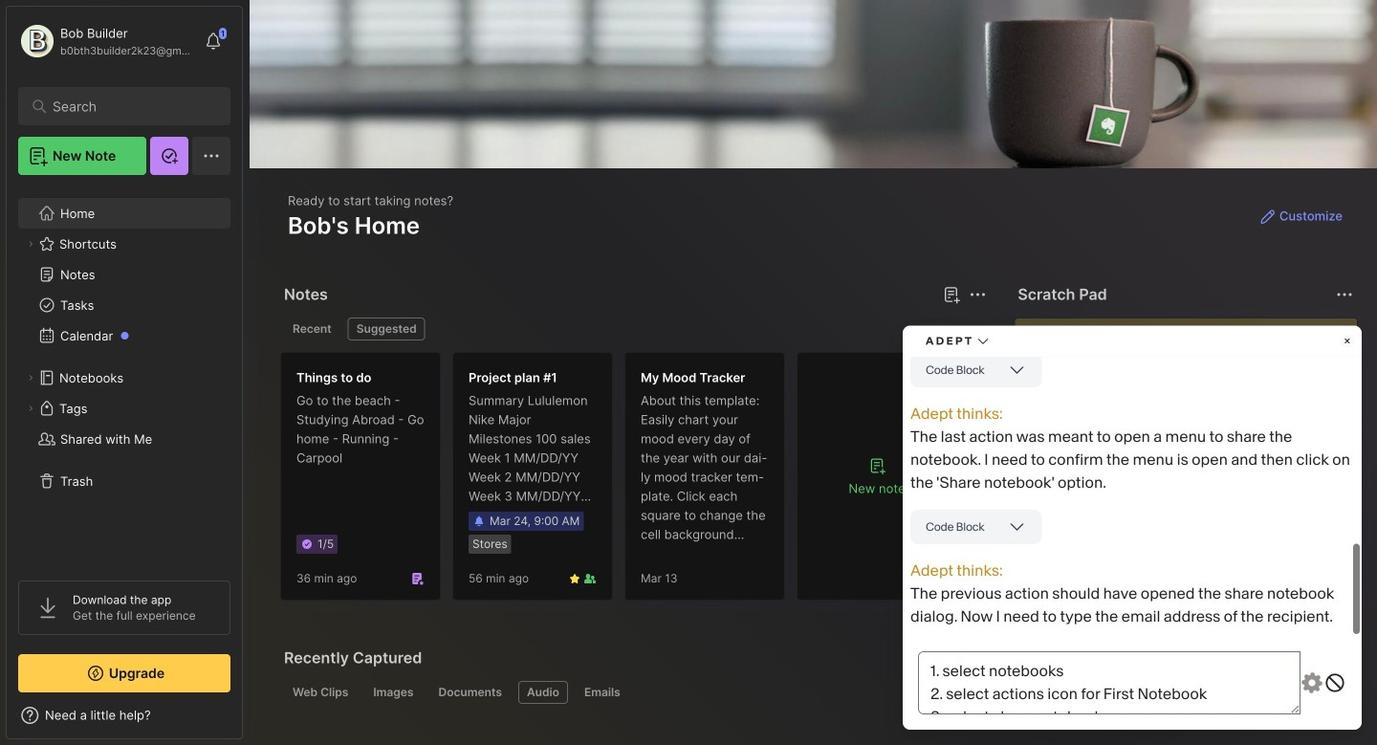 Task type: describe. For each thing, give the bounding box(es) containing it.
2 more actions field from the left
[[1332, 281, 1359, 308]]

1 tab list from the top
[[284, 318, 984, 341]]

expand tags image
[[25, 403, 36, 414]]

2 tab list from the top
[[284, 681, 1351, 704]]

main element
[[0, 0, 249, 745]]

Start writing… text field
[[1031, 319, 1357, 585]]

tree inside main element
[[7, 187, 242, 564]]

more actions image
[[1334, 283, 1357, 306]]



Task type: vqa. For each thing, say whether or not it's contained in the screenshot.
Start a new note in the body or title. field
no



Task type: locate. For each thing, give the bounding box(es) containing it.
click to collapse image
[[242, 710, 256, 733]]

tab list
[[284, 318, 984, 341], [284, 681, 1351, 704]]

Search text field
[[53, 98, 205, 116]]

0 horizontal spatial more actions field
[[965, 281, 992, 308]]

tab
[[284, 318, 340, 341], [348, 318, 426, 341], [284, 681, 357, 704], [365, 681, 422, 704], [430, 681, 511, 704], [519, 681, 568, 704], [576, 681, 629, 704]]

none search field inside main element
[[53, 95, 205, 118]]

1 horizontal spatial more actions field
[[1332, 281, 1359, 308]]

Account field
[[18, 22, 195, 60]]

More actions field
[[965, 281, 992, 308], [1332, 281, 1359, 308]]

row group
[[280, 352, 969, 612]]

0 vertical spatial tab list
[[284, 318, 984, 341]]

WHAT'S NEW field
[[7, 700, 242, 731]]

more actions image
[[967, 283, 990, 306]]

tree
[[7, 187, 242, 564]]

1 vertical spatial tab list
[[284, 681, 1351, 704]]

expand notebooks image
[[25, 372, 36, 384]]

None search field
[[53, 95, 205, 118]]

1 more actions field from the left
[[965, 281, 992, 308]]



